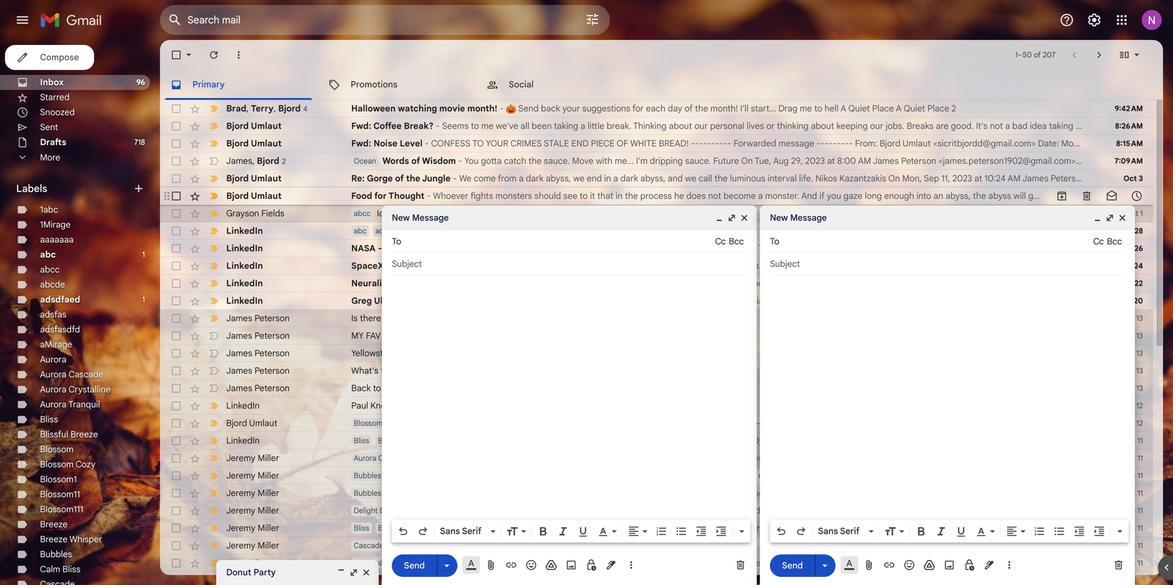 Task type: locate. For each thing, give the bounding box(es) containing it.
new down before
[[638, 243, 656, 254]]

more button
[[0, 150, 150, 165]]

1 horizontal spatial place
[[928, 103, 950, 114]]

2 about from the left
[[811, 121, 835, 132]]

1 horizontal spatial it
[[620, 453, 626, 464]]

sep 12 for there are no bad suggestions...
[[1122, 419, 1144, 429]]

nikos
[[816, 173, 838, 184]]

1 sep 11 from the top
[[1123, 437, 1144, 446]]

hell
[[825, 103, 839, 114]]

1 13 from the top
[[1137, 314, 1144, 324]]

been right has
[[500, 313, 521, 324]]

there
[[360, 313, 381, 324]]

2 send button from the left
[[770, 555, 815, 578]]

5 james peterson from the top
[[226, 383, 290, 394]]

3 row from the top
[[160, 135, 1174, 153]]

abcc inside abcc ice cream - hi noah, let's get ice cream. best, grayson
[[354, 209, 371, 219]]

29,
[[792, 156, 803, 167]]

subject field for message body text field's minimize image
[[770, 258, 1126, 271]]

1 horizontal spatial bad
[[1013, 121, 1028, 132]]

1 vertical spatial new
[[638, 243, 656, 254]]

1 horizontal spatial an
[[934, 191, 944, 202]]

message for subject field corresponding to minimize image corresponding to message body text box the to link
[[412, 213, 449, 224]]

oct 3 for food for thought - whoever fights monsters should see to it that in the process he does not become a monster. and if you gaze long enough into an abyss, the abyss will gaze back i
[[1124, 192, 1144, 201]]

7 row from the top
[[160, 205, 1154, 223]]

due
[[672, 401, 687, 412]]

2 sep 12 from the top
[[1122, 419, 1144, 429]]

0 vertical spatial i'm
[[636, 156, 648, 167]]

adsdfaed
[[376, 227, 408, 236], [40, 295, 80, 305]]

heights'
[[974, 523, 1007, 534], [1109, 523, 1141, 534]]

1 horizontal spatial aug
[[1083, 138, 1099, 149]]

, for bjord
[[252, 156, 255, 167]]

sep 12 for the tragic loss of lives due to violence in… ͏ ͏ ͏ ͏ ͏ ͏ ͏ ͏ ͏ ͏ ͏ ͏ ͏ ͏ ͏ ͏ ͏ ͏ ͏ ͏ ͏ ͏ ͏ ͏ ͏ ͏ ͏ ͏ ͏ ͏ ͏ ͏ ͏ ͏ ͏ ͏ ͏ ͏ ͏ ͏ ͏ ͏ ͏ ͏ ͏ ͏ ͏ ͏ ͏ ͏ ͏ ͏ ͏ ͏ ͏ ͏ ͏ ͏ ͏ ͏ ͏ ͏ ͏ ͏ ͏ ͏ ͏ ͏ ͏ ͏ ͏ ͏ ͏ ͏ ͏ ͏ ͏ ͏
[[1122, 402, 1144, 411]]

umlaut for re: gorge of the jungle - we come from a dark abyss, we end in a dark abyss, and we call the luminous interval life. nikos kazantzakis on mon, sep 11, 2023 at 10:24 am james peterson <james.peterson1902@
[[251, 173, 282, 184]]

we
[[459, 173, 472, 184]]

2 vertical spatial will
[[562, 488, 574, 499]]

2 james peterson from the top
[[226, 331, 290, 342]]

13 for name!
[[1137, 367, 1144, 376]]

insert signature image
[[605, 560, 618, 572]]

1 sep 13 from the top
[[1122, 314, 1144, 324]]

cascade inside labels navigation
[[69, 370, 103, 381]]

row containing brad
[[160, 100, 1154, 118]]

20
[[1134, 297, 1144, 306]]

3 jeremy miller from the top
[[226, 488, 279, 499]]

a up space
[[506, 226, 512, 237]]

abyss, up the process
[[641, 173, 666, 184]]

adsdfaed up the adsfas
[[40, 295, 80, 305]]

trending down there are no bad suggestions... -
[[675, 436, 710, 447]]

7 11 from the top
[[1138, 542, 1144, 551]]

hundreds
[[700, 558, 739, 569]]

trending now: dna oyj:n älylämmityspalvelu wattinen auttaa… ͏ ͏ ͏ ͏ ͏ ͏ ͏ ͏ ͏ ͏ ͏ ͏ ͏ ͏ ͏ ͏ ͏ ͏ ͏ ͏ ͏ ͏ ͏ ͏ ͏ ͏ ͏ ͏ ͏ ͏ ͏ ͏ ͏ ͏ ͏ ͏ ͏ ͏ ͏ ͏ ͏ ͏ ͏ ͏ ͏ ͏ ͏ ͏ ͏ ͏ ͏ ͏ ͏ ͏ ͏ ͏ ͏ ͏ ͏ ͏ ͏ ͏ ͏ ͏ ͏ ͏ ͏ ͏ ͏ ͏ ͏
[[675, 436, 1081, 447]]

4 sep 13 from the top
[[1122, 367, 1144, 376]]

blossom down paul
[[354, 419, 383, 429]]

insert emoji ‪(⌘⇧2)‬ image
[[525, 560, 538, 572]]

0 horizontal spatial back
[[541, 103, 561, 114]]

0 vertical spatial back
[[541, 103, 561, 114]]

sending
[[589, 488, 621, 499]]

to right toggle confidential mode icon
[[603, 558, 611, 569]]

10:24
[[985, 173, 1006, 184]]

asteroid
[[841, 243, 873, 254]]

oct down 7:09 am
[[1124, 174, 1138, 184]]

1 lottery from the left
[[388, 558, 417, 569]]

aeronautics
[[422, 243, 474, 254]]

1 oct 3 from the top
[[1124, 174, 1144, 184]]

11 row from the top
[[160, 275, 1154, 293]]

promotions
[[351, 79, 398, 90]]

1 vertical spatial oct 3
[[1124, 192, 1144, 201]]

bubbles inside labels navigation
[[40, 550, 72, 561]]

been
[[532, 121, 552, 132], [500, 313, 521, 324]]

2 'wuthering from the left
[[1063, 523, 1106, 534]]

0 horizontal spatial a
[[841, 103, 847, 114]]

2 subject field from the left
[[770, 258, 1126, 271]]

2 row from the top
[[160, 118, 1174, 135]]

1 vertical spatial adsdfaed
[[40, 295, 80, 305]]

primary tab
[[160, 70, 317, 100]]

not right it's
[[991, 121, 1004, 132]]

close image for donut party
[[361, 568, 371, 578]]

5 miller from the top
[[258, 523, 279, 534]]

miller for hey, i will be sending out my wedding invitations soon, so keep an eye out for them! thanks, jeremy
[[258, 488, 279, 499]]

dark
[[526, 173, 544, 184], [621, 173, 639, 184]]

...
[[866, 523, 873, 534], [1143, 523, 1150, 534]]

subject field for minimize image corresponding to message body text box
[[392, 258, 747, 271]]

to
[[392, 236, 402, 247], [770, 236, 780, 247]]

that up day!
[[786, 278, 802, 289]]

1 horizontal spatial sauce.
[[686, 156, 712, 167]]

2 vertical spatial am
[[1008, 173, 1021, 184]]

your
[[518, 558, 536, 569]]

1 new from the left
[[392, 213, 410, 224]]

1 vertical spatial on
[[889, 173, 901, 184]]

11
[[1138, 437, 1144, 446], [1138, 454, 1144, 464], [1138, 472, 1144, 481], [1138, 489, 1144, 499], [1138, 507, 1144, 516], [1138, 524, 1144, 534], [1138, 542, 1144, 551], [1138, 559, 1144, 569]]

how
[[567, 453, 584, 464]]

4 row from the top
[[160, 153, 1174, 170]]

new message
[[392, 213, 449, 224], [770, 213, 827, 224]]

'the
[[790, 523, 807, 534]]

about down 'hell'
[[811, 121, 835, 132]]

0 horizontal spatial new message dialog
[[382, 206, 757, 586]]

2 jeremy miller from the top
[[226, 471, 279, 482]]

quiet up keeping
[[849, 103, 870, 114]]

let down wedding
[[664, 506, 677, 517]]

excited!
[[759, 471, 790, 482]]

month!
[[468, 103, 498, 114], [711, 103, 738, 114]]

ethereal right minimize icon
[[354, 559, 382, 569]]

ethereal inside ethereal lottery spokesperson - mr. lott, your name is perfect to be our new adequate hundreds lottery spokesperson.
[[354, 559, 382, 569]]

auttaa…
[[890, 436, 921, 447]]

best,
[[542, 208, 562, 219], [728, 453, 748, 464], [802, 506, 822, 517], [677, 541, 697, 552]]

4 13 from the top
[[1137, 367, 1144, 376]]

of right list
[[633, 523, 641, 534]]

that down end
[[598, 191, 614, 202]]

to inside back to the future link
[[373, 383, 381, 394]]

1 dark from the left
[[526, 173, 544, 184]]

None checkbox
[[170, 120, 183, 133], [170, 190, 183, 203], [170, 208, 183, 220], [170, 225, 183, 238], [170, 260, 183, 273], [170, 278, 183, 290], [170, 295, 183, 308], [170, 313, 183, 325], [170, 348, 183, 360], [170, 383, 183, 395], [170, 400, 183, 413], [170, 540, 183, 553], [170, 558, 183, 570], [170, 120, 183, 133], [170, 190, 183, 203], [170, 208, 183, 220], [170, 225, 183, 238], [170, 260, 183, 273], [170, 278, 183, 290], [170, 295, 183, 308], [170, 313, 183, 325], [170, 348, 183, 360], [170, 383, 183, 395], [170, 400, 183, 413], [170, 540, 183, 553], [170, 558, 183, 570]]

james peterson for back
[[226, 383, 290, 394]]

back
[[541, 103, 561, 114], [1050, 191, 1069, 202]]

2 oct 3 from the top
[[1124, 192, 1144, 201]]

blossom cozy
[[40, 460, 96, 471]]

2 sauce. from the left
[[686, 156, 712, 167]]

0 vertical spatial bubbles
[[354, 472, 382, 481]]

i right today,
[[589, 226, 591, 237]]

1 a from the left
[[841, 103, 847, 114]]

the left the process
[[625, 191, 638, 202]]

break.
[[607, 121, 632, 132]]

pop out image
[[727, 213, 737, 223], [1106, 213, 1116, 223], [349, 568, 359, 578]]

3 bjord umlaut from the top
[[226, 173, 282, 184]]

abcc inside labels navigation
[[40, 265, 60, 275]]

to
[[473, 138, 484, 149]]

0 vertical spatial lives
[[747, 121, 765, 132]]

books:
[[686, 523, 712, 534]]

undo ‪(⌘z)‬ image left 'the
[[775, 526, 788, 538]]

0 horizontal spatial grayson
[[226, 208, 259, 219]]

place up breaks
[[928, 103, 950, 114]]

bubbles for hey, i will be sending out my wedding invitations soon, so keep an eye out for them! thanks, jeremy
[[354, 489, 382, 499]]

and
[[1151, 121, 1166, 132], [668, 173, 683, 184], [476, 243, 492, 254], [386, 261, 402, 272], [395, 278, 411, 289], [402, 296, 418, 307], [399, 401, 414, 412]]

2 horizontal spatial am
[[1165, 138, 1174, 149]]

0 horizontal spatial been
[[500, 313, 521, 324]]

month! left the 🎃 icon on the left of page
[[468, 103, 498, 114]]

24
[[1135, 262, 1144, 271]]

gmail image
[[40, 8, 108, 33]]

1 ... from the left
[[866, 523, 873, 534]]

send
[[519, 103, 539, 114], [404, 561, 425, 572], [782, 561, 803, 572]]

taking up date:
[[1050, 121, 1074, 132]]

the left tragic
[[581, 401, 596, 412]]

i left bought on the left bottom
[[546, 471, 549, 482]]

pop out image for minimize image corresponding to message body text box
[[727, 213, 737, 223]]

ethereal for ethereal
[[412, 507, 441, 516]]

long
[[865, 191, 883, 202], [586, 453, 603, 464]]

new message down and
[[770, 213, 827, 224]]

more image
[[233, 49, 245, 61]]

0 horizontal spatial quiet
[[849, 103, 870, 114]]

we left do
[[660, 313, 671, 324]]

1 50 of 207
[[1016, 50, 1056, 60]]

1 horizontal spatial abc
[[354, 227, 367, 236]]

1 grayson from the left
[[226, 208, 259, 219]]

None text field
[[785, 232, 1094, 252]]

1 undo ‪(⌘z)‬ image from the left
[[397, 526, 410, 538]]

, left terry
[[247, 103, 249, 114]]

aurora for aurora tranquil link
[[40, 400, 67, 411]]

2 a from the left
[[897, 103, 902, 114]]

jeremy miller for hey, i will be sending out my wedding invitations soon, so keep an eye out for them! thanks, jeremy
[[226, 488, 279, 499]]

me left know
[[679, 506, 691, 517]]

close image
[[1118, 213, 1128, 223], [361, 568, 371, 578]]

1 vertical spatial in
[[616, 191, 623, 202]]

Search mail text field
[[188, 14, 550, 26]]

of down level
[[412, 156, 420, 167]]

1mirage
[[40, 220, 71, 230]]

new down monster.
[[770, 213, 788, 224]]

1 12 from the top
[[1137, 402, 1144, 411]]

aviation
[[748, 296, 779, 307]]

so for soon,
[[755, 488, 764, 499]]

0 vertical spatial me
[[800, 103, 813, 114]]

about down day
[[669, 121, 693, 132]]

fields
[[262, 208, 285, 219]]

sep 24
[[1119, 262, 1144, 271]]

1 taking from the left
[[554, 121, 579, 132]]

1 sep 12 from the top
[[1122, 402, 1144, 411]]

out right eye at the bottom right of the page
[[817, 488, 830, 499]]

ethereal lottery spokesperson - mr. lott, your name is perfect to be our new adequate hundreds lottery spokesperson.
[[354, 558, 829, 569]]

1 vertical spatial fwd:
[[351, 138, 372, 149]]

taiclet
[[444, 226, 472, 237]]

2 bjord umlaut from the top
[[226, 138, 282, 149]]

the right call
[[715, 173, 728, 184]]

1 11 from the top
[[1138, 437, 1144, 446]]

1 horizontal spatial quiet
[[904, 103, 926, 114]]

0 vertical spatial adsdfaed
[[376, 227, 408, 236]]

abyss,
[[546, 173, 571, 184], [641, 173, 666, 184], [946, 191, 971, 202]]

main content containing primary
[[160, 40, 1174, 586]]

end
[[572, 138, 589, 149]]

minimize image
[[715, 213, 725, 223], [1093, 213, 1103, 223]]

to for subject field for message body text field's minimize image
[[770, 236, 780, 247]]

grayson up today,
[[564, 208, 597, 219]]

new message dialog
[[382, 206, 757, 586], [760, 206, 1136, 586]]

2 miller from the top
[[258, 471, 279, 482]]

pop out image left close icon
[[727, 213, 737, 223]]

3 for re: gorge of the jungle - we come from a dark abyss, we end in a dark abyss, and we call the luminous interval life. nikos kazantzakis on mon, sep 11, 2023 at 10:24 am james peterson <james.peterson1902@
[[1140, 174, 1144, 184]]

dark down the me...
[[621, 173, 639, 184]]

🎃 image
[[506, 104, 517, 115]]

1 horizontal spatial long
[[865, 191, 883, 202]]

1 horizontal spatial the
[[581, 401, 596, 412]]

1 horizontal spatial ethereal
[[412, 507, 441, 516]]

on left tue,
[[742, 156, 753, 167]]

1 vertical spatial long
[[586, 453, 603, 464]]

1 vertical spatial oct
[[1124, 192, 1138, 201]]

4 bjord umlaut from the top
[[226, 191, 282, 202]]

aurora cascade
[[40, 370, 103, 381], [354, 454, 408, 464]]

0 horizontal spatial pop out image
[[349, 568, 359, 578]]

spring…
[[817, 261, 850, 272]]

1 new message from the left
[[392, 213, 449, 224]]

umlaut for fwd: coffee break? - seems to me we've all been taking a little break. thinking about our personal lives or thinking about keeping our jobs. breaks are good. it's not a bad idea taking a break every now and th
[[251, 121, 282, 132]]

Subject field
[[392, 258, 747, 271], [770, 258, 1126, 271]]

the down what's the name!
[[384, 383, 397, 394]]

to link for subject field corresponding to minimize image corresponding to message body text box
[[392, 236, 402, 247]]

loss
[[624, 401, 639, 412]]

message down whoever
[[412, 213, 449, 224]]

1 heights' from the left
[[974, 523, 1007, 534]]

2 emily from the left
[[1009, 523, 1030, 534]]

none text field inside new message "dialog"
[[785, 232, 1094, 252]]

0 horizontal spatial message
[[412, 213, 449, 224]]

and up neuralink
[[386, 261, 402, 272]]

with
[[596, 156, 613, 167]]

great
[[809, 523, 831, 534]]

0 vertical spatial will
[[1014, 191, 1027, 202]]

send down 'the
[[782, 561, 803, 572]]

1 horizontal spatial aurora cascade
[[354, 454, 408, 464]]

7:09 am
[[1115, 157, 1144, 166]]

send down lunch
[[404, 561, 425, 572]]

i'm up soon, at bottom right
[[733, 471, 745, 482]]

let left us
[[1106, 156, 1118, 167]]

send back your suggestions for each day of the month! i'll start... drag me to hell a quiet place a quiet place 2
[[517, 103, 957, 114]]

indent less ‪(⌘[)‬ image
[[695, 526, 708, 538]]

pop out image for minimize icon
[[349, 568, 359, 578]]

thought
[[389, 191, 425, 202]]

2 new message from the left
[[770, 213, 827, 224]]

1 horizontal spatial message
[[791, 213, 827, 224]]

linkedin: for internship
[[632, 261, 667, 272]]

21 row from the top
[[160, 450, 1154, 468]]

1 horizontal spatial 'wuthering
[[1063, 523, 1106, 534]]

terry
[[251, 103, 274, 114]]

0 vertical spatial sep 12
[[1122, 402, 1144, 411]]

jeremy miller for office supplies
[[226, 506, 279, 517]]

abcc for abcc ice cream - hi noah, let's get ice cream. best, grayson
[[354, 209, 371, 219]]

15 row from the top
[[160, 345, 1154, 363]]

1 vertical spatial me
[[482, 121, 494, 132]]

bjord umlaut for food for thought
[[226, 191, 282, 202]]

0 vertical spatial in
[[605, 173, 611, 184]]

row containing grayson fields
[[160, 205, 1154, 223]]

1 vertical spatial linkedin:
[[640, 278, 676, 289]]

abcc for abcc
[[40, 265, 60, 275]]

snoozed link
[[40, 107, 75, 118]]

maldenia.
[[550, 313, 588, 324]]

ethereal for ethereal lottery spokesperson - mr. lott, your name is perfect to be our new adequate hundreds lottery spokesperson.
[[354, 559, 382, 569]]

1 horizontal spatial emily
[[1009, 523, 1030, 534]]

new message for message body text box
[[392, 213, 449, 224]]

1 to from the left
[[392, 236, 402, 247]]

words
[[383, 156, 409, 167]]

aaaaaaa link
[[40, 235, 74, 245]]

1 horizontal spatial abcc
[[354, 209, 371, 219]]

sep
[[924, 173, 940, 184], [1119, 227, 1133, 236], [1119, 244, 1133, 254], [1119, 262, 1133, 271], [1119, 279, 1133, 289], [1119, 297, 1133, 306], [1122, 314, 1135, 324], [1122, 332, 1135, 341], [1122, 349, 1135, 359], [1122, 367, 1135, 376], [1122, 384, 1135, 394], [1122, 402, 1135, 411], [1122, 419, 1135, 429], [1123, 437, 1136, 446], [1123, 454, 1136, 464], [1123, 472, 1136, 481], [1123, 489, 1136, 499], [1123, 507, 1136, 516], [1123, 524, 1136, 534], [1123, 542, 1136, 551], [1123, 559, 1136, 569]]

we left call
[[686, 173, 697, 184]]

am
[[1165, 138, 1174, 149], [859, 156, 872, 167], [1008, 173, 1021, 184]]

0 horizontal spatial brontë,
[[898, 523, 927, 534]]

1 jeremy miller from the top
[[226, 453, 279, 464]]

do
[[477, 541, 488, 552]]

1 horizontal spatial lives
[[747, 121, 765, 132]]

Message Body text field
[[392, 282, 747, 517]]

their
[[461, 261, 481, 272], [469, 278, 489, 289], [476, 296, 497, 307], [468, 401, 487, 412]]

0 vertical spatial the
[[417, 313, 432, 324]]

back left i
[[1050, 191, 1069, 202]]

more formatting options image
[[736, 526, 749, 538]]

are left 'good.'
[[936, 121, 949, 132]]

not right does
[[709, 191, 722, 202]]

0 vertical spatial am
[[1165, 138, 1174, 149]]

wisdom
[[422, 156, 456, 167]]

1 james peterson from the top
[[226, 313, 290, 324]]

0 horizontal spatial mon,
[[903, 173, 922, 184]]

future down 'name!'
[[399, 383, 425, 394]]

1 vertical spatial let
[[664, 506, 677, 517]]

1
[[1016, 50, 1019, 60], [1141, 209, 1144, 219], [142, 250, 145, 260], [142, 295, 145, 305]]

minimize image
[[336, 568, 346, 578]]

day!
[[781, 296, 799, 307]]

2 3 from the top
[[1140, 192, 1144, 201]]

labels navigation
[[0, 40, 160, 586]]

abc up nasa
[[354, 227, 367, 236]]

fwd: down halloween in the left of the page
[[351, 121, 372, 132]]

2 vertical spatial oct
[[1127, 209, 1139, 219]]

call
[[699, 173, 713, 184]]

miller for lunch
[[258, 541, 279, 552]]

back
[[351, 383, 371, 394]]

6 miller from the top
[[258, 541, 279, 552]]

1 horizontal spatial send button
[[770, 555, 815, 578]]

0 vertical spatial let
[[1106, 156, 1118, 167]]

ethereal up redo ‪(⌘y)‬ icon
[[412, 507, 441, 516]]

a down the me...
[[614, 173, 619, 184]]

6 sep 11 from the top
[[1123, 524, 1144, 534]]

trending for trending now: dna oyj:n älylämmityspalvelu wattinen auttaa… ͏ ͏ ͏ ͏ ͏ ͏ ͏ ͏ ͏ ͏ ͏ ͏ ͏ ͏ ͏ ͏ ͏ ͏ ͏ ͏ ͏ ͏ ͏ ͏ ͏ ͏ ͏ ͏ ͏ ͏ ͏ ͏ ͏ ͏ ͏ ͏ ͏ ͏ ͏ ͏ ͏ ͏ ͏ ͏ ͏ ͏ ͏ ͏ ͏ ͏ ͏ ͏ ͏ ͏ ͏ ͏ ͏ ͏ ͏ ͏ ͏ ͏ ͏ ͏ ͏ ͏ ͏ ͏ ͏ ͏ ͏
[[675, 436, 710, 447]]

so for i'm
[[747, 471, 757, 482]]

abc inside row
[[354, 227, 367, 236]]

1 vertical spatial dreamy
[[393, 542, 419, 551]]

0 horizontal spatial not
[[709, 191, 722, 202]]

abc inside labels navigation
[[40, 250, 56, 260]]

0 horizontal spatial abyss,
[[546, 173, 571, 184]]

6 james peterson from the top
[[226, 558, 290, 569]]

more send options image
[[441, 560, 453, 573]]

oyj:n
[[753, 436, 773, 447]]

bought
[[551, 471, 579, 482]]

2 undo ‪(⌘z)‬ image from the left
[[775, 526, 788, 538]]

tab list containing primary
[[160, 70, 1164, 100]]

landing…
[[906, 243, 942, 254]]

None checkbox
[[170, 49, 183, 61], [170, 103, 183, 115], [170, 138, 183, 150], [170, 155, 183, 168], [170, 173, 183, 185], [170, 243, 183, 255], [170, 330, 183, 343], [170, 365, 183, 378], [170, 418, 183, 430], [170, 435, 183, 448], [170, 453, 183, 465], [170, 470, 183, 483], [170, 488, 183, 500], [170, 505, 183, 518], [170, 523, 183, 535], [170, 575, 183, 586], [170, 49, 183, 61], [170, 103, 183, 115], [170, 138, 183, 150], [170, 155, 183, 168], [170, 173, 183, 185], [170, 243, 183, 255], [170, 330, 183, 343], [170, 365, 183, 378], [170, 418, 183, 430], [170, 435, 183, 448], [170, 453, 183, 465], [170, 470, 183, 483], [170, 488, 183, 500], [170, 505, 183, 518], [170, 523, 183, 535], [170, 575, 183, 586]]

, left '4'
[[274, 103, 276, 114]]

be left "more options" image
[[613, 558, 623, 569]]

into
[[917, 191, 932, 202]]

6 jeremy miller from the top
[[226, 541, 279, 552]]

pop out image for message body text field's minimize image
[[1106, 213, 1116, 223]]

1 vertical spatial ethereal
[[354, 559, 382, 569]]

0 vertical spatial 2023
[[1109, 138, 1129, 149]]

1 vertical spatial it
[[725, 243, 731, 254]]

... right gatsby'
[[866, 523, 873, 534]]

aurora up aurora tranquil
[[40, 385, 67, 396]]

3 miller from the top
[[258, 488, 279, 499]]

5 row from the top
[[160, 170, 1174, 188]]

if right and
[[820, 191, 825, 202]]

my
[[638, 488, 650, 499]]

them!
[[846, 488, 868, 499]]

1 minimize image from the left
[[715, 213, 725, 223]]

hey, left how
[[547, 453, 564, 464]]

None search field
[[160, 5, 610, 35]]

aurora cascade inside row
[[354, 454, 408, 464]]

1 horizontal spatial to
[[770, 236, 780, 247]]

0 vertical spatial new
[[514, 226, 531, 237]]

aaaaaaa
[[40, 235, 74, 245]]

0 vertical spatial an
[[934, 191, 944, 202]]

fwd: for fwd: noise level - confess to your crimes stale end piece of white bread! ---------- forwarded message --------- from: bjord umlaut <sicritbjordd@gmail.com> date: mon, aug 7, 2023 at 10:58 am
[[351, 138, 372, 149]]

national up the 'alendria?!'
[[713, 296, 746, 307]]

4 sep 11 from the top
[[1123, 489, 1144, 499]]

will right the abyss
[[1014, 191, 1027, 202]]

refresh image
[[208, 49, 220, 61]]

adsfas
[[40, 310, 66, 321]]

is there hope?
[[351, 313, 408, 324]]

tab list inside main content
[[160, 70, 1164, 100]]

future up luminous
[[714, 156, 740, 167]]

6 row from the top
[[160, 188, 1154, 205]]

0 horizontal spatial spacex
[[351, 261, 384, 272]]

new right "more options" image
[[641, 558, 657, 569]]

stone
[[459, 313, 482, 324]]

future inside back to the future link
[[399, 383, 425, 394]]

19 row from the top
[[160, 415, 1154, 433]]

0 horizontal spatial ...
[[866, 523, 873, 534]]

new right "ice"
[[392, 213, 410, 224]]

0 horizontal spatial bad
[[682, 418, 698, 429]]

0 horizontal spatial emily
[[875, 523, 896, 534]]

0 horizontal spatial out
[[623, 488, 636, 499]]

1 bjord umlaut from the top
[[226, 121, 282, 132]]

long down kazantzakis
[[865, 191, 883, 202]]

13 for the
[[1137, 384, 1144, 394]]

row
[[160, 100, 1154, 118], [160, 118, 1174, 135], [160, 135, 1174, 153], [160, 153, 1174, 170], [160, 170, 1174, 188], [160, 188, 1154, 205], [160, 205, 1154, 223], [160, 223, 1154, 240], [160, 240, 1154, 258], [160, 258, 1154, 275], [160, 275, 1154, 293], [160, 293, 1154, 310], [160, 310, 1154, 328], [160, 328, 1154, 345], [160, 345, 1154, 363], [160, 363, 1154, 380], [160, 380, 1154, 398], [160, 398, 1154, 415], [160, 415, 1154, 433], [160, 433, 1154, 450], [160, 450, 1154, 468], [160, 468, 1154, 485], [160, 485, 1154, 503], [160, 503, 1154, 520], [160, 520, 1174, 538], [160, 538, 1154, 555], [160, 555, 1154, 573], [160, 573, 1154, 586]]

posted
[[606, 243, 636, 254]]

2 new message dialog from the left
[[760, 206, 1136, 586]]

new down cream.
[[514, 226, 531, 237]]

1 horizontal spatial dark
[[621, 173, 639, 184]]

undo ‪(⌘z)‬ image
[[397, 526, 410, 538], [775, 526, 788, 538]]

fwd: up ocean
[[351, 138, 372, 149]]

you down nikos
[[827, 191, 842, 202]]

4 miller from the top
[[258, 506, 279, 517]]

2 horizontal spatial i
[[589, 226, 591, 237]]

linkedin:
[[632, 261, 667, 272], [640, 278, 676, 289], [647, 296, 683, 307]]

mon, up into
[[903, 173, 922, 184]]

25 row from the top
[[160, 520, 1174, 538]]

0 vertical spatial linkedin:
[[632, 261, 667, 272]]

settings image
[[1088, 13, 1103, 28]]

aug left 29,
[[774, 156, 789, 167]]

0 horizontal spatial on
[[742, 156, 753, 167]]

blossom for blossom link
[[40, 445, 74, 456]]

to left grab on the left bottom of the page
[[529, 541, 537, 552]]

tomorrow?
[[632, 541, 675, 552]]

1 horizontal spatial undo ‪(⌘z)‬ image
[[775, 526, 788, 538]]

does
[[687, 191, 706, 202]]

0 horizontal spatial national
[[384, 243, 420, 254]]

sep 13 for the
[[1122, 384, 1144, 394]]

close image right minimize icon
[[361, 568, 371, 578]]

aurora crystalline
[[40, 385, 111, 396]]

on
[[742, 156, 753, 167], [889, 173, 901, 184]]

1 horizontal spatial national
[[713, 296, 746, 307]]

1 vertical spatial am
[[859, 156, 872, 167]]

lottery down enchanted
[[388, 558, 417, 569]]

1 horizontal spatial minimize image
[[1093, 213, 1103, 223]]

1 sauce. from the left
[[544, 156, 570, 167]]

3 13 from the top
[[1137, 349, 1144, 359]]

aurora for aurora cascade link in the bottom of the page
[[40, 370, 67, 381]]

oct down <james.peterson1902@
[[1124, 192, 1138, 201]]

1 miller from the top
[[258, 453, 279, 464]]

aurora
[[40, 355, 67, 366], [40, 370, 67, 381], [40, 385, 67, 396], [40, 400, 67, 411], [354, 454, 377, 464]]

halloween watching movie month!
[[351, 103, 498, 114]]

tranquil
[[68, 400, 100, 411]]

0 horizontal spatial place
[[873, 103, 895, 114]]

main content
[[160, 40, 1174, 586]]

or
[[767, 121, 775, 132]]

1 horizontal spatial pop out image
[[727, 213, 737, 223]]

2023 right 7, at the top right of page
[[1109, 138, 1129, 149]]

new message for message body text field
[[770, 213, 827, 224]]

tab list
[[160, 70, 1164, 100]]

search mail image
[[164, 9, 186, 31]]

1 horizontal spatial spacex
[[772, 261, 802, 272]]

your
[[486, 138, 509, 149]]

sans serif option
[[438, 526, 488, 538]]

sauce. down stale
[[544, 156, 570, 167]]

sauce. up call
[[686, 156, 712, 167]]

message down and
[[791, 213, 827, 224]]

check
[[696, 243, 723, 254]]

2 13 from the top
[[1137, 332, 1144, 341]]

cascade down enchanted
[[354, 542, 384, 551]]

miller for hey, how long will it take to change the roof? best, jeremy
[[258, 453, 279, 464]]



Task type: describe. For each thing, give the bounding box(es) containing it.
at left "10:58"
[[1131, 138, 1139, 149]]

2 vertical spatial cascade
[[354, 542, 384, 551]]

at left the 8:00
[[828, 156, 836, 167]]

blossom link
[[40, 445, 74, 456]]

1 out from the left
[[623, 488, 636, 499]]

1 horizontal spatial dreamy
[[456, 524, 482, 534]]

and right knopp
[[399, 401, 414, 412]]

2 sep 11 from the top
[[1123, 454, 1144, 464]]

close image
[[740, 213, 750, 223]]

to down applications
[[734, 278, 742, 289]]

0 vertical spatial it
[[590, 191, 595, 202]]

fwd: coffee break? - seems to me we've all been taking a little break. thinking about our personal lives or thinking about keeping our jobs. breaks are good. it's not a bad idea taking a break every now and th
[[351, 121, 1174, 132]]

1 emily from the left
[[875, 523, 896, 534]]

aurora up delight
[[354, 454, 377, 464]]

and up he
[[668, 173, 683, 184]]

2 horizontal spatial 2023
[[1109, 138, 1129, 149]]

12 row from the top
[[160, 293, 1154, 310]]

1 horizontal spatial back
[[1050, 191, 1069, 202]]

just
[[588, 243, 604, 254]]

1 horizontal spatial are
[[936, 121, 949, 132]]

end
[[587, 173, 602, 184]]

our down 1pm
[[625, 558, 639, 569]]

sep 13 for mario
[[1122, 332, 1144, 341]]

best, down should
[[542, 208, 562, 219]]

best, down bulleted list ‪(⌘⇧8)‬ image
[[677, 541, 697, 552]]

207
[[1043, 50, 1056, 60]]

trending for trending on linkedin: internship applications at spacex for spring… ͏ ͏ ͏ ͏ ͏ ͏ ͏ ͏ ͏ ͏ ͏ ͏ ͏ ͏ ͏ ͏ ͏ ͏ ͏ ͏ ͏ ͏ ͏ ͏ ͏ ͏ ͏ ͏ ͏ ͏ ͏ ͏ ͏ ͏ ͏ ͏ ͏ ͏ ͏ ͏ ͏ ͏ ͏ ͏ ͏ ͏
[[582, 261, 617, 272]]

abcc ice cream - hi noah, let's get ice cream. best, grayson
[[354, 208, 597, 219]]

breeze down knopp
[[378, 437, 402, 446]]

0 horizontal spatial send
[[404, 561, 425, 572]]

name!
[[396, 366, 421, 377]]

discard draft ‪(⌘⇧d)‬ image
[[735, 560, 747, 572]]

best, down eye at the bottom right of the page
[[802, 506, 822, 517]]

1 vertical spatial bad
[[682, 418, 698, 429]]

blissful
[[40, 430, 68, 441]]

2 horizontal spatial me
[[800, 103, 813, 114]]

our left jobs.
[[871, 121, 884, 132]]

8 sep 11 from the top
[[1123, 559, 1144, 569]]

2 lottery from the left
[[741, 558, 769, 569]]

insert link ‪(⌘k)‬ image
[[505, 560, 518, 572]]

0 vertical spatial if
[[820, 191, 825, 202]]

umlaut for fwd: noise level - confess to your crimes stale end piece of white bread! ---------- forwarded message --------- from: bjord umlaut <sicritbjordd@gmail.com> date: mon, aug 7, 2023 at 10:58 am
[[251, 138, 282, 149]]

there are no bad suggestions... -
[[630, 418, 763, 429]]

jeremy miller for hey, i bought tickets to the jonas brothers concert. i'm so excited! cheers, jeremy
[[226, 471, 279, 482]]

3 for food for thought - whoever fights monsters should see to it that in the process he does not become a monster. and if you gaze long enough into an abyss, the abyss will gaze back i
[[1140, 192, 1144, 201]]

bjord umlaut for fwd: noise level
[[226, 138, 282, 149]]

0 horizontal spatial if
[[716, 506, 722, 517]]

interval
[[768, 173, 797, 184]]

breeze up enchanted
[[380, 507, 404, 516]]

18 row from the top
[[160, 398, 1154, 415]]

toggle confidential mode image
[[585, 560, 598, 572]]

jeremy miller for must read books
[[226, 523, 279, 534]]

1 horizontal spatial been
[[532, 121, 552, 132]]

16 row from the top
[[160, 363, 1154, 380]]

has
[[484, 313, 498, 324]]

1 place from the left
[[873, 103, 895, 114]]

oct for we come from a dark abyss, we end in a dark abyss, and we call the luminous interval life. nikos kazantzakis on mon, sep 11, 2023 at 10:24 am james peterson <james.peterson1902@
[[1124, 174, 1138, 184]]

serif
[[462, 527, 482, 538]]

labels heading
[[16, 183, 133, 195]]

1 spacex from the left
[[351, 261, 384, 272]]

minimize image for message body text box
[[715, 213, 725, 223]]

row containing james
[[160, 153, 1174, 170]]

minimize image for message body text field
[[1093, 213, 1103, 223]]

trending for trending on linkedin: we're excited to announce that recruitment… ͏ ͏ ͏ ͏ ͏ ͏ ͏ ͏ ͏ ͏ ͏ ͏ ͏ ͏ ͏ ͏ ͏ ͏ ͏ ͏ ͏ ͏ ͏ ͏ ͏ ͏ ͏ ͏ ͏ ͏ ͏ ͏ ͏ ͏ ͏ ͏ ͏ ͏ ͏ ͏ ͏ ͏ ͏ ͏ ͏ ͏ ͏ ͏ ͏ ͏ ͏ ͏ ͏ ͏ ͏ ͏ ͏ ͏ ͏ ͏ ͏ ͏ ͏ ͏ ͏ ͏
[[591, 278, 626, 289]]

read
[[510, 523, 531, 534]]

1 about from the left
[[669, 121, 693, 132]]

social tab
[[477, 70, 634, 100]]

1 gaze from the left
[[844, 191, 863, 202]]

1 horizontal spatial not
[[991, 121, 1004, 132]]

2 ... from the left
[[1143, 523, 1150, 534]]

the for the forge stone has been lost to maldenia. what more could we do to save alendria?!
[[417, 313, 432, 324]]

1 vertical spatial mon,
[[903, 173, 922, 184]]

28 row from the top
[[160, 573, 1154, 586]]

1 horizontal spatial 2023
[[953, 173, 973, 184]]

sep 13 for hope?
[[1122, 314, 1144, 324]]

of right day
[[685, 103, 693, 114]]

8 row from the top
[[160, 223, 1154, 240]]

fri, sep 8, 2023, 8:06 pm element
[[1125, 575, 1144, 586]]

0 vertical spatial mon,
[[1062, 138, 1082, 149]]

to right take
[[647, 453, 655, 464]]

oct for whoever fights monsters should see to it that in the process he does not become a monster. and if you gaze long enough into an abyss, the abyss will gaze back i
[[1124, 192, 1138, 201]]

4 11 from the top
[[1138, 489, 1144, 499]]

bjord umlaut for re: gorge of the jungle
[[226, 173, 282, 184]]

i for bought
[[546, 471, 549, 482]]

and down shared
[[476, 243, 492, 254]]

to up 'to'
[[471, 121, 479, 132]]

labels
[[16, 183, 47, 195]]

96
[[136, 78, 145, 87]]

1 horizontal spatial send
[[519, 103, 539, 114]]

the left house
[[657, 226, 670, 237]]

trending on linkedin: happy national aviation day! today we… ͏ ͏ ͏ ͏ ͏ ͏ ͏ ͏ ͏ ͏ ͏ ͏ ͏ ͏ ͏ ͏ ͏ ͏ ͏ ͏ ͏ ͏ ͏ ͏ ͏ ͏ ͏ ͏ ͏ ͏ ͏ ͏ ͏ ͏ ͏ ͏ ͏ ͏ ͏ ͏ ͏ ͏ ͏ ͏ ͏ ͏ ͏ ͏ ͏ ͏ ͏ ͏ ͏ ͏ ͏ ͏ ͏ ͏ ͏ ͏ ͏ ͏ ͏ ͏ ͏ ͏ ͏ ͏ ͏ ͏
[[598, 296, 1002, 307]]

1 vertical spatial be
[[613, 558, 623, 569]]

26
[[1135, 244, 1144, 254]]

in…
[[735, 401, 748, 412]]

cc bcc
[[716, 236, 744, 247]]

underline ‪(⌘u)‬ image
[[577, 527, 590, 539]]

snoozed
[[40, 107, 75, 118]]

0 vertical spatial on
[[742, 156, 753, 167]]

0 horizontal spatial an
[[788, 488, 798, 499]]

, for terry
[[247, 103, 249, 114]]

to for subject field corresponding to minimize image corresponding to message body text box
[[392, 236, 402, 247]]

what's the name!
[[351, 366, 421, 377]]

26 row from the top
[[160, 538, 1154, 555]]

23 row from the top
[[160, 485, 1154, 503]]

2 quiet from the left
[[904, 103, 926, 114]]

message for subject field for message body text field's minimize image's the to link
[[791, 213, 827, 224]]

blossom for blossom cozy
[[40, 460, 74, 471]]

2 place from the left
[[928, 103, 950, 114]]

1 vertical spatial i'm
[[733, 471, 745, 482]]

2 heights' from the left
[[1109, 523, 1141, 534]]

new for subject field for message body text field's minimize image's the to link
[[770, 213, 788, 224]]

donut
[[226, 568, 251, 579]]

neuralink and others share their thoughts on linkedin
[[351, 278, 582, 289]]

whoever
[[433, 191, 469, 202]]

to right tickets
[[610, 471, 618, 482]]

hi
[[426, 208, 434, 219]]

a left little at the right of page
[[581, 121, 586, 132]]

james peterson for what's
[[226, 366, 290, 377]]

amirage link
[[40, 340, 72, 351]]

7 sep 11 from the top
[[1123, 542, 1144, 551]]

for down gorge
[[375, 191, 387, 202]]

älylämmityspalvelu
[[776, 436, 850, 447]]

0 horizontal spatial be
[[577, 488, 587, 499]]

and up the ulmer
[[395, 278, 411, 289]]

breaks
[[907, 121, 934, 132]]

linkedin: for happy
[[647, 296, 683, 307]]

2 grayson from the left
[[564, 208, 597, 219]]

2 vertical spatial new
[[641, 558, 657, 569]]

2 horizontal spatial will
[[1014, 191, 1027, 202]]

2 month! from the left
[[711, 103, 738, 114]]

our left "f"
[[1155, 156, 1169, 167]]

1abc
[[40, 205, 58, 215]]

bulleted list ‪(⌘⇧8)‬ image
[[675, 526, 688, 538]]

bliss right calm
[[62, 565, 81, 576]]

for down #osirisrex
[[804, 261, 815, 272]]

a right from
[[519, 173, 524, 184]]

3 11 from the top
[[1138, 472, 1144, 481]]

1 vertical spatial will
[[606, 453, 618, 464]]

supplies
[[473, 506, 507, 517]]

Message Body text field
[[770, 282, 1126, 517]]

2 horizontal spatial it
[[725, 243, 731, 254]]

and left th
[[1151, 121, 1166, 132]]

out!
[[733, 243, 750, 254]]

of right 50
[[1034, 50, 1042, 60]]

delight breeze
[[354, 507, 404, 516]]

aurora for aurora crystalline link
[[40, 385, 67, 396]]

miller for hey, i bought tickets to the jonas brothers concert. i'm so excited! cheers, jeremy
[[258, 471, 279, 482]]

5 bjord umlaut from the top
[[226, 418, 278, 429]]

paul
[[351, 401, 368, 412]]

compose
[[40, 52, 79, 63]]

i for will
[[558, 488, 560, 499]]

toggle split pane mode image
[[1119, 49, 1131, 61]]

4
[[303, 104, 308, 114]]

testified
[[593, 226, 626, 237]]

the up back to the future
[[381, 366, 394, 377]]

718
[[134, 138, 145, 147]]

books
[[533, 523, 557, 534]]

donut party
[[226, 568, 276, 579]]

my
[[351, 331, 364, 342]]

1 horizontal spatial future
[[714, 156, 740, 167]]

umlaut for food for thought - whoever fights monsters should see to it that in the process he does not become a monster. and if you gaze long enough into an abyss, the abyss will gaze back i
[[251, 191, 282, 202]]

keeping
[[837, 121, 868, 132]]

our left personal
[[695, 121, 708, 132]]

there
[[630, 418, 653, 429]]

0 vertical spatial bad
[[1013, 121, 1028, 132]]

hey, i bought tickets to the jonas brothers concert. i'm so excited! cheers, jeremy
[[527, 471, 854, 482]]

2 gaze from the left
[[1029, 191, 1048, 202]]

1 brontë, from the left
[[898, 523, 927, 534]]

blossom inside row
[[354, 419, 383, 429]]

5 sep 11 from the top
[[1123, 507, 1144, 516]]

1 vertical spatial are
[[655, 418, 668, 429]]

of down words
[[395, 173, 404, 184]]

2 vertical spatial me
[[679, 506, 691, 517]]

numbered list ‪(⌘⇧7)‬ image
[[655, 526, 668, 538]]

grab
[[539, 541, 557, 552]]

0 horizontal spatial that
[[598, 191, 614, 202]]

what
[[590, 313, 611, 324]]

suggestions
[[583, 103, 631, 114]]

insert photo image
[[565, 560, 578, 572]]

breeze down tranquil
[[71, 430, 98, 441]]

2 brontë, from the left
[[1032, 523, 1061, 534]]

1 horizontal spatial 2
[[952, 103, 957, 114]]

recruitment…
[[804, 278, 857, 289]]

breeze whisper
[[40, 535, 102, 546]]

stale
[[544, 138, 569, 149]]

3 sep 13 from the top
[[1122, 349, 1144, 359]]

1 horizontal spatial abyss,
[[641, 173, 666, 184]]

support image
[[1060, 13, 1075, 28]]

1 horizontal spatial we
[[660, 313, 671, 324]]

attach files image
[[485, 560, 498, 572]]

enough
[[885, 191, 915, 202]]

0 horizontal spatial will
[[562, 488, 574, 499]]

24 row from the top
[[160, 503, 1154, 520]]

applications
[[711, 261, 759, 272]]

administration
[[523, 243, 586, 254]]

20 row from the top
[[160, 433, 1154, 450]]

12 for there are no bad suggestions...
[[1137, 419, 1144, 429]]

life.
[[800, 173, 814, 184]]

now
[[1132, 121, 1149, 132]]

#osirisrex
[[791, 243, 839, 254]]

indent more ‪(⌘])‬ image
[[715, 526, 728, 538]]

3 james peterson from the top
[[226, 348, 290, 359]]

5 11 from the top
[[1138, 507, 1144, 516]]

kazantzakis
[[840, 173, 887, 184]]

to right see
[[580, 191, 588, 202]]

hey, for hey, i bought tickets to the jonas brothers concert. i'm so excited! cheers, jeremy
[[527, 471, 544, 482]]

1 horizontal spatial that
[[786, 278, 802, 289]]

formatting options toolbar
[[392, 521, 751, 543]]

cozy
[[76, 460, 96, 471]]

to left 'hell'
[[815, 103, 823, 114]]

bjord umlaut for fwd: coffee break?
[[226, 121, 282, 132]]

2 horizontal spatial we
[[686, 173, 697, 184]]

bliss up blissful
[[40, 415, 58, 426]]

more
[[40, 152, 60, 163]]

lunch - hey, do you want to grab lunch around 1pm tomorrow? best, jeremy
[[425, 541, 728, 552]]

wedding
[[652, 488, 686, 499]]

linkedin: for we're
[[640, 278, 676, 289]]

older image
[[1094, 49, 1106, 61]]

14 row from the top
[[160, 328, 1154, 345]]

22 row from the top
[[160, 468, 1154, 485]]

a left break
[[1076, 121, 1081, 132]]

fwd: for fwd: coffee break? - seems to me we've all been taking a little break. thinking about our personal lives or thinking about keeping our jobs. breaks are good. it's not a bad idea taking a break every now and th
[[351, 121, 372, 132]]

bliss down delight
[[354, 524, 369, 534]]

1 send button from the left
[[392, 555, 437, 578]]

to link for subject field for message body text field's minimize image
[[770, 236, 780, 247]]

2 inside james , bjord 2
[[282, 157, 286, 166]]

bliss link
[[40, 415, 58, 426]]

3 sep 11 from the top
[[1123, 472, 1144, 481]]

of right loss
[[641, 401, 650, 412]]

aurora down amirage link
[[40, 355, 67, 366]]

0 horizontal spatial 2023
[[806, 156, 825, 167]]

0 horizontal spatial i'm
[[528, 506, 540, 517]]

food
[[351, 191, 373, 202]]

party
[[254, 568, 276, 579]]

white
[[631, 138, 657, 149]]

piece
[[591, 138, 615, 149]]

sep 26
[[1119, 244, 1144, 254]]

1 vertical spatial cascade
[[378, 454, 408, 464]]

1 month! from the left
[[468, 103, 498, 114]]

the down take
[[621, 471, 634, 482]]

1 new message dialog from the left
[[382, 206, 757, 586]]

breeze down blossom111 link
[[40, 520, 68, 531]]

12 for the tragic loss of lives due to violence in… ͏ ͏ ͏ ͏ ͏ ͏ ͏ ͏ ͏ ͏ ͏ ͏ ͏ ͏ ͏ ͏ ͏ ͏ ͏ ͏ ͏ ͏ ͏ ͏ ͏ ͏ ͏ ͏ ͏ ͏ ͏ ͏ ͏ ͏ ͏ ͏ ͏ ͏ ͏ ͏ ͏ ͏ ͏ ͏ ͏ ͏ ͏ ͏ ͏ ͏ ͏ ͏ ͏ ͏ ͏ ͏ ͏ ͏ ͏ ͏ ͏ ͏ ͏ ͏ ͏ ͏ ͏ ͏ ͏ ͏ ͏ ͏ ͏ ͏ ͏ ͏ ͏ ͏
[[1137, 402, 1144, 411]]

insert files using drive image
[[545, 560, 558, 572]]

more options image
[[628, 560, 635, 572]]

1 horizontal spatial let
[[1106, 156, 1118, 167]]

0 horizontal spatial dreamy
[[393, 542, 419, 551]]

1 horizontal spatial am
[[1008, 173, 1021, 184]]

10:58
[[1142, 138, 1163, 149]]

james peterson for is
[[226, 313, 290, 324]]

1 horizontal spatial you
[[724, 506, 738, 517]]

to right do
[[686, 313, 694, 324]]

for left them! on the right of page
[[832, 488, 843, 499]]

0 horizontal spatial we
[[574, 173, 585, 184]]

miller for office supplies
[[258, 506, 279, 517]]

trending for trending on linkedin: happy national aviation day! today we… ͏ ͏ ͏ ͏ ͏ ͏ ͏ ͏ ͏ ͏ ͏ ͏ ͏ ͏ ͏ ͏ ͏ ͏ ͏ ͏ ͏ ͏ ͏ ͏ ͏ ͏ ͏ ͏ ͏ ͏ ͏ ͏ ͏ ͏ ͏ ͏ ͏ ͏ ͏ ͏ ͏ ͏ ͏ ͏ ͏ ͏ ͏ ͏ ͏ ͏ ͏ ͏ ͏ ͏ ͏ ͏ ͏ ͏ ͏ ͏ ͏ ͏ ͏ ͏ ͏ ͏ ͏ ͏ ͏ ͏
[[598, 296, 633, 307]]

breeze down breeze link
[[40, 535, 68, 546]]

to right due
[[689, 401, 697, 412]]

0 vertical spatial you
[[827, 191, 842, 202]]

the up thought
[[406, 173, 421, 184]]

drafts link
[[40, 137, 66, 148]]

13 row from the top
[[160, 310, 1154, 328]]

0 horizontal spatial in
[[605, 173, 611, 184]]

0 horizontal spatial lives
[[652, 401, 669, 412]]

bcc link
[[729, 235, 744, 250]]

sep 13 for name!
[[1122, 367, 1144, 376]]

blossom1 link
[[40, 475, 77, 486]]

italic ‪(⌘i)‬ image
[[557, 526, 570, 538]]

miller for must read books
[[258, 523, 279, 534]]

9 row from the top
[[160, 240, 1154, 258]]

hey, down the sans serif option
[[458, 541, 475, 552]]

17 row from the top
[[160, 380, 1154, 398]]

1abc link
[[40, 205, 58, 215]]

13 for mario
[[1137, 332, 1144, 341]]

close image for new message
[[1118, 213, 1128, 223]]

redo ‪(⌘y)‬ image
[[417, 526, 430, 538]]

hey, up "lunch - hey, do you want to grab lunch around 1pm tomorrow? best, jeremy"
[[566, 523, 583, 534]]

trending on linkedin: internship applications at spacex for spring… ͏ ͏ ͏ ͏ ͏ ͏ ͏ ͏ ͏ ͏ ͏ ͏ ͏ ͏ ͏ ͏ ͏ ͏ ͏ ͏ ͏ ͏ ͏ ͏ ͏ ͏ ͏ ͏ ͏ ͏ ͏ ͏ ͏ ͏ ͏ ͏ ͏ ͏ ͏ ͏ ͏ ͏ ͏ ͏ ͏ ͏
[[582, 261, 953, 272]]

0 vertical spatial i
[[589, 226, 591, 237]]

2 vertical spatial you
[[491, 541, 505, 552]]

0 horizontal spatial me
[[482, 121, 494, 132]]

0 horizontal spatial am
[[859, 156, 872, 167]]

the for the tragic loss of lives due to violence in… ͏ ͏ ͏ ͏ ͏ ͏ ͏ ͏ ͏ ͏ ͏ ͏ ͏ ͏ ͏ ͏ ͏ ͏ ͏ ͏ ͏ ͏ ͏ ͏ ͏ ͏ ͏ ͏ ͏ ͏ ͏ ͏ ͏ ͏ ͏ ͏ ͏ ͏ ͏ ͏ ͏ ͏ ͏ ͏ ͏ ͏ ͏ ͏ ͏ ͏ ͏ ͏ ͏ ͏ ͏ ͏ ͏ ͏ ͏ ͏ ͏ ͏ ͏ ͏ ͏ ͏ ͏ ͏ ͏ ͏ ͏ ͏ ͏ ͏ ͏ ͏ ͏ ͏
[[581, 401, 596, 412]]

main menu image
[[15, 13, 30, 28]]

hey, for hey, i will be sending out my wedding invitations soon, so keep an eye out for them! thanks, jeremy
[[538, 488, 555, 499]]

bliss down paul
[[354, 437, 369, 446]]

get
[[483, 208, 496, 219]]

take
[[628, 453, 645, 464]]

the right day
[[695, 103, 709, 114]]

aurora cascade link
[[40, 370, 103, 381]]

the up hey, i bought tickets to the jonas brothers concert. i'm so excited! cheers, jeremy
[[689, 453, 702, 464]]

promotions tab
[[318, 70, 476, 100]]

advanced search options image
[[580, 7, 605, 32]]

gotta
[[481, 156, 502, 167]]

bubbles for hey, i bought tickets to the jonas brothers concert. i'm so excited! cheers, jeremy
[[354, 472, 382, 481]]

brad , terry , bjord 4
[[226, 103, 308, 114]]

oct 3 for re: gorge of the jungle - we come from a dark abyss, we end in a dark abyss, and we call the luminous interval life. nikos kazantzakis on mon, sep 11, 2023 at 10:24 am james peterson <james.peterson1902@
[[1124, 174, 1144, 184]]

now:
[[712, 436, 731, 447]]

compose button
[[5, 45, 94, 70]]

adsdfaed inside labels navigation
[[40, 295, 80, 305]]

knopp
[[371, 401, 397, 412]]

1 horizontal spatial in
[[616, 191, 623, 202]]

9:42 am
[[1115, 104, 1144, 114]]

a left list
[[612, 523, 617, 534]]

new for subject field corresponding to minimize image corresponding to message body text box the to link
[[392, 213, 410, 224]]

10 row from the top
[[160, 258, 1154, 275]]

0 horizontal spatial long
[[586, 453, 603, 464]]

27 row from the top
[[160, 555, 1154, 573]]

6 11 from the top
[[1138, 524, 1144, 534]]

0 vertical spatial national
[[384, 243, 420, 254]]

aurora cascade inside labels navigation
[[40, 370, 103, 381]]

1 quiet from the left
[[849, 103, 870, 114]]

space
[[494, 243, 521, 254]]

ocean
[[354, 157, 376, 166]]

bold ‪(⌘b)‬ image
[[537, 526, 550, 538]]

2 horizontal spatial ,
[[274, 103, 276, 114]]

2 out from the left
[[817, 488, 830, 499]]

the down crimes
[[529, 156, 542, 167]]

monsters
[[496, 191, 533, 202]]

let's
[[462, 208, 481, 219]]

best, down dna
[[728, 453, 748, 464]]

2 horizontal spatial abyss,
[[946, 191, 971, 202]]

jeremy miller for lunch
[[226, 541, 279, 552]]

2 horizontal spatial send
[[782, 561, 803, 572]]

coffee
[[374, 121, 402, 132]]

and up hope?
[[402, 296, 418, 307]]

at left 10:24
[[975, 173, 983, 184]]

2 spacex from the left
[[772, 261, 802, 272]]

a right it's
[[1006, 121, 1011, 132]]

jeremy miller for hey, how long will it take to change the roof? best, jeremy
[[226, 453, 279, 464]]

1 'wuthering from the left
[[929, 523, 972, 534]]

blossom cozy link
[[40, 460, 96, 471]]

james peterson for my
[[226, 331, 290, 342]]

2 dark from the left
[[621, 173, 639, 184]]

hey, for hey, how long will it take to change the roof? best, jeremy
[[547, 453, 564, 464]]

for left each
[[633, 103, 644, 114]]

8 11 from the top
[[1138, 559, 1144, 569]]

suggestions...
[[700, 418, 755, 429]]

1 vertical spatial been
[[500, 313, 521, 324]]

2 taking from the left
[[1050, 121, 1074, 132]]

the left the abyss
[[974, 191, 987, 202]]

a down re: gorge of the jungle - we come from a dark abyss, we end in a dark abyss, and we call the luminous interval life. nikos kazantzakis on mon, sep 11, 2023 at 10:24 am james peterson <james.peterson1902@
[[759, 191, 763, 202]]

fitzgerald,
[[746, 523, 788, 534]]

to right lost
[[540, 313, 548, 324]]

2 vertical spatial it
[[620, 453, 626, 464]]

13 for hope?
[[1137, 314, 1144, 324]]

1 vertical spatial aug
[[774, 156, 789, 167]]

2 11 from the top
[[1138, 454, 1144, 464]]

calm bliss
[[40, 565, 81, 576]]

at up announce
[[762, 261, 770, 272]]

supplies
[[602, 506, 635, 517]]



Task type: vqa. For each thing, say whether or not it's contained in the screenshot.
SCOTT
yes



